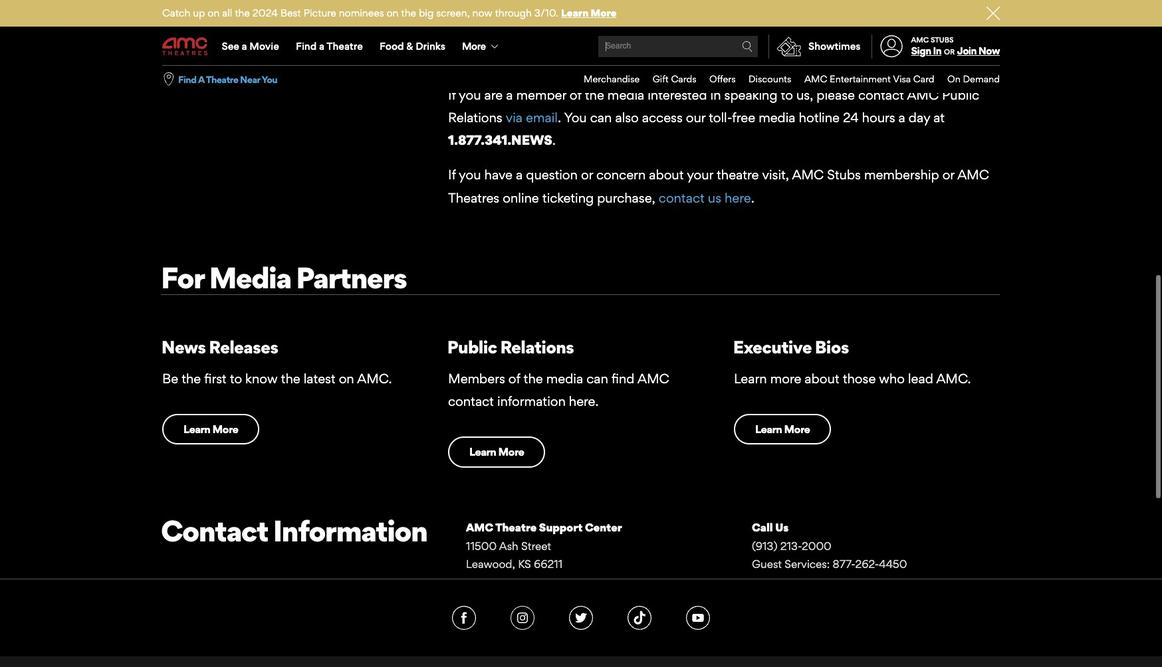 Task type: vqa. For each thing, say whether or not it's contained in the screenshot.
Enjoy
no



Task type: describe. For each thing, give the bounding box(es) containing it.
via
[[506, 110, 523, 126]]

purchase,
[[597, 190, 655, 206]]

food & drinks link
[[371, 28, 454, 65]]

offers link
[[697, 66, 736, 93]]

learn more link for executive bios
[[734, 414, 831, 445]]

first
[[204, 371, 227, 387]]

theatre
[[717, 167, 759, 183]]

stubs inside if you have a question or concern about your theatre visit, amc stubs membership or amc theatres online ticketing purchase,
[[827, 167, 861, 183]]

1 vertical spatial media
[[209, 260, 291, 296]]

guest
[[752, 558, 782, 571]]

can for you
[[590, 110, 612, 126]]

relations inside if you are a member of the media interested in speaking to us, please contact amc public relations
[[448, 110, 502, 126]]

all
[[222, 7, 232, 19]]

online
[[503, 190, 539, 206]]

sign
[[911, 45, 931, 57]]

access
[[642, 110, 683, 126]]

up
[[193, 7, 205, 19]]

entertainment
[[830, 73, 891, 85]]

through
[[495, 7, 532, 19]]

a inside find a theatre link
[[319, 40, 324, 53]]

public relations
[[447, 336, 574, 358]]

the inside if you are a member of the media interested in speaking to us, please contact amc public relations
[[585, 87, 604, 103]]

movie
[[250, 40, 279, 53]]

theatre for a
[[327, 40, 363, 53]]

about inside if you have a question or concern about your theatre visit, amc stubs membership or amc theatres online ticketing purchase,
[[649, 167, 684, 183]]

if for if you are a member of the media interested in speaking to us, please contact amc public relations
[[448, 87, 456, 103]]

information
[[497, 394, 566, 410]]

learn more about those who lead amc.
[[734, 371, 971, 387]]

on demand
[[948, 73, 1000, 85]]

1 vertical spatial about
[[805, 371, 840, 387]]

contact inside the "members of the media can find amc contact information here."
[[448, 394, 494, 410]]

member
[[516, 87, 566, 103]]

a inside if you are a member of the media interested in speaking to us, please contact amc public relations
[[506, 87, 513, 103]]

find for find a theatre
[[296, 40, 317, 53]]

to inside if you are a member of the media interested in speaking to us, please contact amc public relations
[[781, 87, 793, 103]]

can for media
[[587, 371, 608, 387]]

are
[[484, 87, 503, 103]]

also
[[615, 110, 639, 126]]

2 amc. from the left
[[936, 371, 971, 387]]

bios
[[815, 336, 849, 358]]

amc entertainment visa card link
[[792, 66, 935, 93]]

the left the big
[[401, 7, 416, 19]]

0 vertical spatial .
[[558, 110, 561, 126]]

members
[[448, 371, 505, 387]]

card
[[913, 73, 935, 85]]

catch up on all the 2024 best picture nominees on the big screen, now through 3/10. learn more
[[162, 7, 617, 19]]

a
[[198, 74, 204, 85]]

day
[[909, 110, 930, 126]]

menu containing more
[[162, 28, 1000, 65]]

now
[[979, 45, 1000, 57]]

find a theatre
[[296, 40, 363, 53]]

amc inside amc theatre support center 11500 ash street leawood, ks 66211
[[466, 521, 493, 535]]

the left 'latest'
[[281, 371, 300, 387]]

more for public relations
[[498, 446, 524, 459]]

search the AMC website text field
[[604, 42, 742, 52]]

services:
[[785, 558, 830, 571]]

executive bios
[[733, 336, 849, 358]]

our
[[686, 110, 706, 126]]

catch
[[162, 7, 190, 19]]

find a theatre link
[[287, 28, 371, 65]]

near
[[240, 74, 260, 85]]

know
[[245, 371, 278, 387]]

those
[[843, 371, 876, 387]]

theatres
[[448, 190, 499, 206]]

media inside if you are a member of the media interested in speaking to us, please contact amc public relations
[[608, 87, 644, 103]]

2 vertical spatial .
[[751, 190, 754, 206]]

3/10.
[[534, 7, 559, 19]]

hours
[[862, 110, 895, 126]]

ticketing
[[542, 190, 594, 206]]

learn more for news
[[184, 423, 238, 436]]

media inside the "members of the media can find amc contact information here."
[[546, 371, 583, 387]]

partners
[[296, 260, 407, 296]]

amc inside if you are a member of the media interested in speaking to us, please contact amc public relations
[[907, 87, 939, 103]]

if you are a member of the media interested in speaking to us, please contact amc public relations
[[448, 87, 979, 126]]

262-
[[855, 558, 879, 571]]

speaking
[[724, 87, 778, 103]]

food
[[380, 40, 404, 53]]

or up the ticketing
[[581, 167, 593, 183]]

via email . you can also access our toll-free media hotline 24 hours a day at
[[506, 110, 945, 126]]

have
[[484, 167, 513, 183]]

news releases
[[161, 336, 278, 358]]

learn for news releases
[[184, 423, 210, 436]]

us
[[775, 521, 789, 535]]

offers
[[709, 73, 736, 85]]

you inside button
[[262, 74, 277, 85]]

0 horizontal spatial .
[[552, 133, 556, 148]]

0 vertical spatial information
[[360, 9, 514, 45]]

concern
[[596, 167, 646, 183]]

demand
[[963, 73, 1000, 85]]

213-
[[780, 540, 802, 553]]

11500
[[466, 540, 497, 553]]

sign in or join amc stubs element
[[871, 28, 1000, 65]]

amc facebook image
[[452, 606, 476, 630]]

you for have
[[459, 167, 481, 183]]

user profile image
[[873, 35, 910, 58]]

interested
[[648, 87, 707, 103]]

picture
[[304, 7, 336, 19]]

cookie consent banner dialog
[[0, 632, 1162, 668]]

leawood,
[[466, 558, 515, 571]]

a left day
[[899, 110, 905, 126]]

if for if you have a question or concern about your theatre visit, amc stubs membership or amc theatres online ticketing purchase,
[[448, 167, 456, 183]]

learn more for executive
[[755, 423, 810, 436]]

menu containing merchandise
[[571, 66, 1000, 93]]

if you have a question or concern about your theatre visit, amc stubs membership or amc theatres online ticketing purchase,
[[448, 167, 989, 206]]

here.
[[569, 394, 599, 410]]

&
[[406, 40, 413, 53]]

more button
[[454, 28, 509, 65]]

lead
[[908, 371, 933, 387]]

screen,
[[436, 7, 470, 19]]

the right all
[[235, 7, 250, 19]]

gift cards link
[[640, 66, 697, 93]]

learn more link for news releases
[[162, 414, 259, 445]]

find a theatre near you
[[178, 74, 277, 85]]

visa
[[893, 73, 911, 85]]

news
[[161, 336, 206, 358]]

be the first to know the latest on amc.
[[162, 371, 392, 387]]

theatre for a
[[206, 74, 238, 85]]

learn more link for public relations
[[448, 437, 545, 468]]

find a theatre near you button
[[178, 73, 277, 86]]

amc entertainment visa card
[[804, 73, 935, 85]]

amc stubs sign in or join now
[[911, 35, 1000, 57]]

learn for public relations
[[469, 446, 496, 459]]

more
[[770, 371, 801, 387]]



Task type: locate. For each thing, give the bounding box(es) containing it.
gift
[[653, 73, 669, 85]]

you left are
[[459, 87, 481, 103]]

more down more
[[784, 423, 810, 436]]

if inside if you are a member of the media interested in speaking to us, please contact amc public relations
[[448, 87, 456, 103]]

find left a
[[178, 74, 196, 85]]

2 horizontal spatial .
[[751, 190, 754, 206]]

1 vertical spatial you
[[459, 167, 481, 183]]

merchandise link
[[571, 66, 640, 93]]

1 vertical spatial to
[[230, 371, 242, 387]]

1 vertical spatial information
[[273, 513, 427, 549]]

learn more link down more
[[734, 414, 831, 445]]

0 horizontal spatial on
[[208, 7, 220, 19]]

a right the have
[[516, 167, 523, 183]]

learn more link down the first
[[162, 414, 259, 445]]

877-
[[833, 558, 855, 571]]

amc inside the "members of the media can find amc contact information here."
[[638, 371, 669, 387]]

a
[[242, 40, 247, 53], [319, 40, 324, 53], [506, 87, 513, 103], [899, 110, 905, 126], [516, 167, 523, 183]]

latest
[[304, 371, 336, 387]]

media
[[161, 9, 243, 45], [209, 260, 291, 296]]

us
[[708, 190, 721, 206]]

relations down are
[[448, 110, 502, 126]]

or inside amc stubs sign in or join now
[[944, 47, 955, 57]]

media up here.
[[546, 371, 583, 387]]

0 horizontal spatial find
[[178, 74, 196, 85]]

1 vertical spatial public
[[447, 336, 497, 358]]

who
[[879, 371, 905, 387]]

contact
[[248, 9, 355, 45], [161, 513, 268, 549]]

0 horizontal spatial media
[[546, 371, 583, 387]]

of right member
[[570, 87, 582, 103]]

media right free
[[759, 110, 796, 126]]

1 horizontal spatial stubs
[[931, 35, 954, 44]]

a down picture
[[319, 40, 324, 53]]

you for are
[[459, 87, 481, 103]]

2 horizontal spatial media
[[759, 110, 796, 126]]

or right membership
[[943, 167, 955, 183]]

about down bios
[[805, 371, 840, 387]]

menu
[[162, 28, 1000, 65], [571, 66, 1000, 93]]

executive
[[733, 336, 812, 358]]

amc tiktok image
[[628, 606, 652, 630], [628, 606, 652, 630]]

more down now
[[462, 40, 486, 52]]

1 vertical spatial you
[[564, 110, 587, 126]]

0 horizontal spatial theatre
[[206, 74, 238, 85]]

sign in button
[[911, 45, 942, 57]]

1 horizontal spatial of
[[570, 87, 582, 103]]

stubs left membership
[[827, 167, 861, 183]]

1.877.341.news
[[448, 133, 552, 148]]

more right 3/10.
[[591, 7, 617, 19]]

amc twitter image
[[569, 606, 593, 630], [569, 606, 593, 630]]

you
[[262, 74, 277, 85], [564, 110, 587, 126]]

amc inside amc stubs sign in or join now
[[911, 35, 929, 44]]

0 vertical spatial media
[[161, 9, 243, 45]]

street
[[521, 540, 551, 553]]

1 horizontal spatial contact
[[659, 190, 705, 206]]

you inside if you are a member of the media interested in speaking to us, please contact amc public relations
[[459, 87, 481, 103]]

1 vertical spatial can
[[587, 371, 608, 387]]

of inside if you are a member of the media interested in speaking to us, please contact amc public relations
[[570, 87, 582, 103]]

4450
[[879, 558, 907, 571]]

1 if from the top
[[448, 87, 456, 103]]

1 vertical spatial if
[[448, 167, 456, 183]]

2 vertical spatial media
[[546, 371, 583, 387]]

join now button
[[957, 45, 1000, 57]]

menu down showtimes image
[[571, 66, 1000, 93]]

0 horizontal spatial of
[[508, 371, 520, 387]]

1 vertical spatial contact
[[161, 513, 268, 549]]

free
[[732, 110, 755, 126]]

0 vertical spatial to
[[781, 87, 793, 103]]

amc youtube image
[[686, 606, 710, 630], [686, 606, 710, 630]]

1 vertical spatial of
[[508, 371, 520, 387]]

1 horizontal spatial theatre
[[327, 40, 363, 53]]

1 amc. from the left
[[357, 371, 392, 387]]

in
[[710, 87, 721, 103]]

1 vertical spatial contact
[[659, 190, 705, 206]]

0 vertical spatial you
[[262, 74, 277, 85]]

1 horizontal spatial media
[[608, 87, 644, 103]]

food & drinks
[[380, 40, 445, 53]]

1.877.341.news .
[[448, 133, 556, 148]]

can inside the "members of the media can find amc contact information here."
[[587, 371, 608, 387]]

0 vertical spatial you
[[459, 87, 481, 103]]

gift cards
[[653, 73, 697, 85]]

learn
[[561, 7, 589, 19], [734, 371, 767, 387], [184, 423, 210, 436], [755, 423, 782, 436], [469, 446, 496, 459]]

a right are
[[506, 87, 513, 103]]

on right nominees
[[387, 7, 399, 19]]

0 vertical spatial contact
[[248, 9, 355, 45]]

the
[[235, 7, 250, 19], [401, 7, 416, 19], [585, 87, 604, 103], [182, 371, 201, 387], [281, 371, 300, 387], [524, 371, 543, 387]]

find inside button
[[178, 74, 196, 85]]

contact down members
[[448, 394, 494, 410]]

find for find a theatre near you
[[178, 74, 196, 85]]

theatre down nominees
[[327, 40, 363, 53]]

public inside if you are a member of the media interested in speaking to us, please contact amc public relations
[[942, 87, 979, 103]]

66211
[[534, 558, 563, 571]]

of up information at the left bottom of page
[[508, 371, 520, 387]]

0 horizontal spatial contact
[[448, 394, 494, 410]]

theatre inside amc theatre support center 11500 ash street leawood, ks 66211
[[495, 521, 537, 535]]

via email link
[[506, 110, 558, 126]]

. down email
[[552, 133, 556, 148]]

0 vertical spatial about
[[649, 167, 684, 183]]

1 vertical spatial find
[[178, 74, 196, 85]]

1 vertical spatial .
[[552, 133, 556, 148]]

in
[[933, 45, 942, 57]]

if inside if you have a question or concern about your theatre visit, amc stubs membership or amc theatres online ticketing purchase,
[[448, 167, 456, 183]]

0 vertical spatial contact
[[858, 87, 904, 103]]

1 vertical spatial relations
[[500, 336, 574, 358]]

or right in
[[944, 47, 955, 57]]

contact inside if you are a member of the media interested in speaking to us, please contact amc public relations
[[858, 87, 904, 103]]

stubs inside amc stubs sign in or join now
[[931, 35, 954, 44]]

members of the media can find amc contact information here.
[[448, 371, 669, 410]]

call us (913) 213-2000 guest services: 877-262-4450
[[752, 521, 907, 571]]

0 vertical spatial if
[[448, 87, 456, 103]]

0 horizontal spatial public
[[447, 336, 497, 358]]

here
[[725, 190, 751, 206]]

amc. right 'latest'
[[357, 371, 392, 387]]

learn more down information at the left bottom of page
[[469, 446, 524, 459]]

2 vertical spatial theatre
[[495, 521, 537, 535]]

relations up the "members of the media can find amc contact information here."
[[500, 336, 574, 358]]

drinks
[[416, 40, 445, 53]]

0 horizontal spatial you
[[262, 74, 277, 85]]

the up information at the left bottom of page
[[524, 371, 543, 387]]

theatre right a
[[206, 74, 238, 85]]

media down merchandise
[[608, 87, 644, 103]]

2000
[[802, 540, 832, 553]]

1 horizontal spatial public
[[942, 87, 979, 103]]

24
[[843, 110, 859, 126]]

amc logo image
[[162, 37, 209, 56], [162, 37, 209, 56]]

menu up merchandise link
[[162, 28, 1000, 65]]

learn more down the first
[[184, 423, 238, 436]]

or
[[944, 47, 955, 57], [581, 167, 593, 183], [943, 167, 955, 183]]

learn more link right 3/10.
[[561, 7, 617, 19]]

contact down your
[[659, 190, 705, 206]]

you inside if you have a question or concern about your theatre visit, amc stubs membership or amc theatres online ticketing purchase,
[[459, 167, 481, 183]]

best
[[280, 7, 301, 19]]

more for news releases
[[212, 423, 238, 436]]

. down member
[[558, 110, 561, 126]]

on
[[208, 7, 220, 19], [387, 7, 399, 19], [339, 371, 354, 387]]

relations
[[448, 110, 502, 126], [500, 336, 574, 358]]

can left find
[[587, 371, 608, 387]]

0 horizontal spatial learn more
[[184, 423, 238, 436]]

1 horizontal spatial .
[[558, 110, 561, 126]]

1 horizontal spatial find
[[296, 40, 317, 53]]

public down on
[[942, 87, 979, 103]]

0 vertical spatial stubs
[[931, 35, 954, 44]]

learn more link down information at the left bottom of page
[[448, 437, 545, 468]]

us,
[[796, 87, 813, 103]]

.
[[558, 110, 561, 126], [552, 133, 556, 148], [751, 190, 754, 206]]

a inside the see a movie link
[[242, 40, 247, 53]]

if left are
[[448, 87, 456, 103]]

see a movie
[[222, 40, 279, 53]]

2 if from the top
[[448, 167, 456, 183]]

contact us here link
[[659, 190, 751, 206]]

of inside the "members of the media can find amc contact information here."
[[508, 371, 520, 387]]

0 vertical spatial relations
[[448, 110, 502, 126]]

1 horizontal spatial you
[[564, 110, 587, 126]]

0 horizontal spatial amc.
[[357, 371, 392, 387]]

ash
[[499, 540, 518, 553]]

. down theatre
[[751, 190, 754, 206]]

if
[[448, 87, 456, 103], [448, 167, 456, 183]]

1 vertical spatial media
[[759, 110, 796, 126]]

you right near
[[262, 74, 277, 85]]

submit search icon image
[[742, 41, 753, 52]]

0 vertical spatial of
[[570, 87, 582, 103]]

2 horizontal spatial theatre
[[495, 521, 537, 535]]

more inside button
[[462, 40, 486, 52]]

join
[[957, 45, 977, 57]]

learn more for public
[[469, 446, 524, 459]]

cards
[[671, 73, 697, 85]]

1 horizontal spatial to
[[781, 87, 793, 103]]

visit,
[[762, 167, 789, 183]]

more
[[591, 7, 617, 19], [462, 40, 486, 52], [212, 423, 238, 436], [784, 423, 810, 436], [498, 446, 524, 459]]

question
[[526, 167, 578, 183]]

a inside if you have a question or concern about your theatre visit, amc stubs membership or amc theatres online ticketing purchase,
[[516, 167, 523, 183]]

2 vertical spatial contact
[[448, 394, 494, 410]]

1 vertical spatial menu
[[571, 66, 1000, 93]]

1 horizontal spatial amc.
[[936, 371, 971, 387]]

learn more
[[184, 423, 238, 436], [755, 423, 810, 436], [469, 446, 524, 459]]

public up members
[[447, 336, 497, 358]]

more for executive bios
[[784, 423, 810, 436]]

releases
[[209, 336, 278, 358]]

more down the first
[[212, 423, 238, 436]]

0 vertical spatial theatre
[[327, 40, 363, 53]]

0 vertical spatial menu
[[162, 28, 1000, 65]]

on
[[948, 73, 961, 85]]

1 horizontal spatial learn more
[[469, 446, 524, 459]]

1 horizontal spatial about
[[805, 371, 840, 387]]

1 vertical spatial stubs
[[827, 167, 861, 183]]

on left all
[[208, 7, 220, 19]]

theatre inside button
[[206, 74, 238, 85]]

can left also
[[590, 110, 612, 126]]

to left the us,
[[781, 87, 793, 103]]

amc facebook image
[[452, 606, 476, 630]]

showtimes link
[[769, 35, 861, 59]]

to right the first
[[230, 371, 242, 387]]

0 horizontal spatial to
[[230, 371, 242, 387]]

footer
[[0, 579, 1162, 668]]

0 vertical spatial find
[[296, 40, 317, 53]]

you up "theatres" on the left of page
[[459, 167, 481, 183]]

a right see
[[242, 40, 247, 53]]

learn for executive bios
[[755, 423, 782, 436]]

contact down "amc entertainment visa card"
[[858, 87, 904, 103]]

(913)
[[752, 540, 778, 553]]

0 horizontal spatial about
[[649, 167, 684, 183]]

your
[[687, 167, 713, 183]]

be
[[162, 371, 178, 387]]

1 vertical spatial theatre
[[206, 74, 238, 85]]

more down information at the left bottom of page
[[498, 446, 524, 459]]

the inside the "members of the media can find amc contact information here."
[[524, 371, 543, 387]]

you right email
[[564, 110, 587, 126]]

the right be
[[182, 371, 201, 387]]

the down merchandise
[[585, 87, 604, 103]]

if up "theatres" on the left of page
[[448, 167, 456, 183]]

about left your
[[649, 167, 684, 183]]

2 horizontal spatial contact
[[858, 87, 904, 103]]

theatre
[[327, 40, 363, 53], [206, 74, 238, 85], [495, 521, 537, 535]]

discounts
[[749, 73, 792, 85]]

on right 'latest'
[[339, 371, 354, 387]]

on demand link
[[935, 66, 1000, 93]]

see
[[222, 40, 239, 53]]

now
[[472, 7, 492, 19]]

showtimes image
[[769, 35, 809, 59]]

theatre up ash
[[495, 521, 537, 535]]

find down picture
[[296, 40, 317, 53]]

2 horizontal spatial learn more
[[755, 423, 810, 436]]

0 vertical spatial public
[[942, 87, 979, 103]]

1 you from the top
[[459, 87, 481, 103]]

discounts link
[[736, 66, 792, 93]]

ks
[[518, 558, 531, 571]]

please
[[817, 87, 855, 103]]

showtimes
[[809, 40, 861, 53]]

2 you from the top
[[459, 167, 481, 183]]

find
[[296, 40, 317, 53], [178, 74, 196, 85]]

amc instagram image
[[511, 606, 535, 630], [511, 606, 535, 630]]

stubs
[[931, 35, 954, 44], [827, 167, 861, 183]]

amc. right the lead
[[936, 371, 971, 387]]

2 horizontal spatial on
[[387, 7, 399, 19]]

center
[[585, 521, 622, 535]]

learn more down more
[[755, 423, 810, 436]]

0 vertical spatial can
[[590, 110, 612, 126]]

0 horizontal spatial stubs
[[827, 167, 861, 183]]

stubs up in
[[931, 35, 954, 44]]

1 horizontal spatial on
[[339, 371, 354, 387]]

0 vertical spatial media
[[608, 87, 644, 103]]



